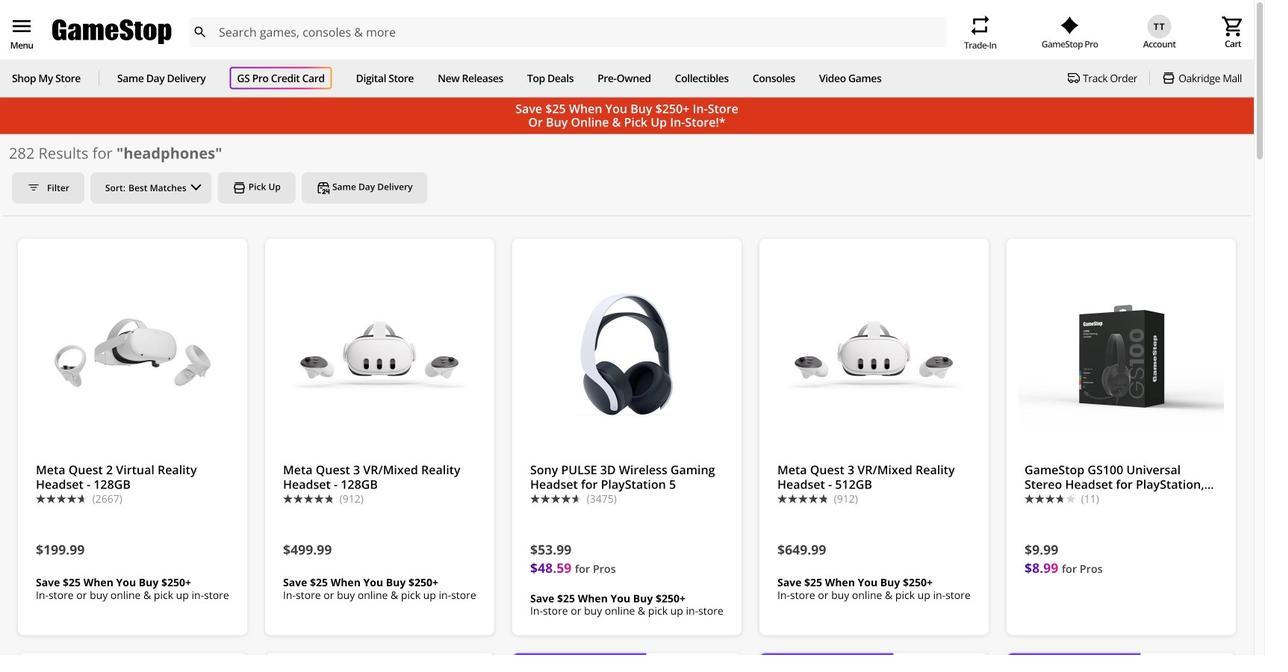 Task type: locate. For each thing, give the bounding box(es) containing it.
None search field
[[189, 17, 947, 47]]

Search games, consoles & more search field
[[219, 17, 920, 47]]



Task type: vqa. For each thing, say whether or not it's contained in the screenshot.
the gamestop charging headset stand image on the left top
no



Task type: describe. For each thing, give the bounding box(es) containing it.
gamestop pro icon image
[[1061, 16, 1080, 34]]

gamestop image
[[52, 18, 172, 46]]



